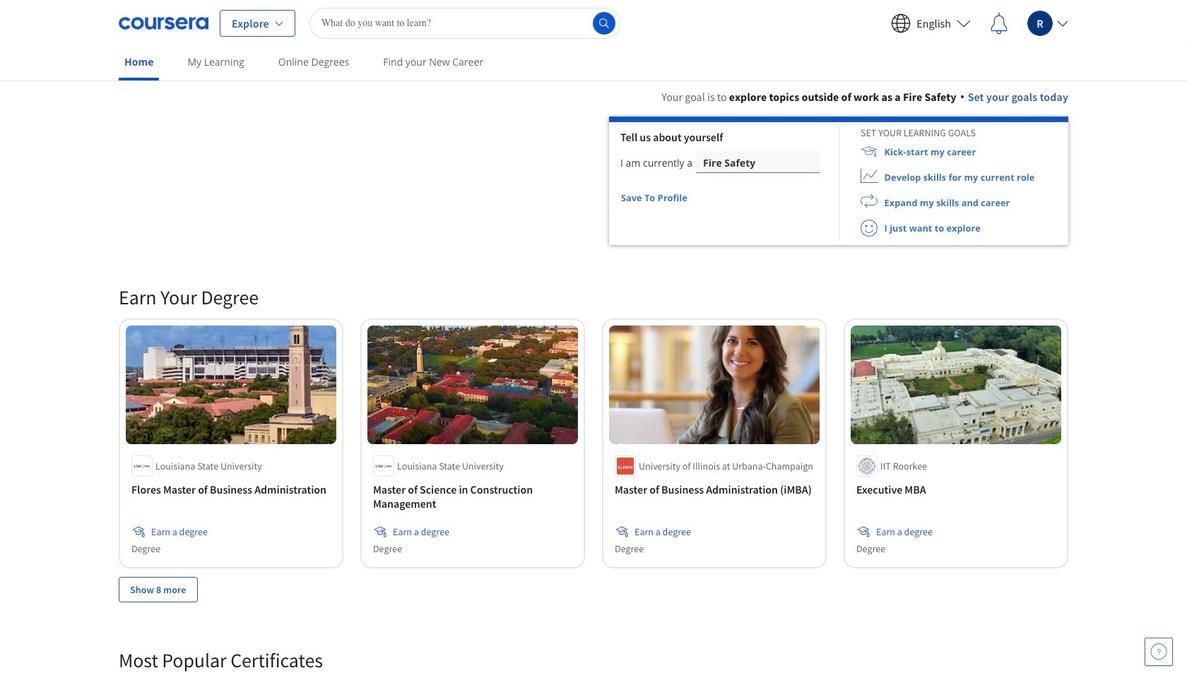 Task type: locate. For each thing, give the bounding box(es) containing it.
coursera image
[[119, 12, 209, 34]]

status
[[688, 197, 696, 201]]

None search field
[[310, 7, 621, 39]]

main content
[[0, 71, 1188, 681]]



Task type: vqa. For each thing, say whether or not it's contained in the screenshot.
what do you want to learn? Text Field
yes



Task type: describe. For each thing, give the bounding box(es) containing it.
earn your degree collection element
[[110, 262, 1078, 625]]

help center image
[[1151, 644, 1168, 661]]

What do you want to learn? text field
[[310, 7, 621, 39]]



